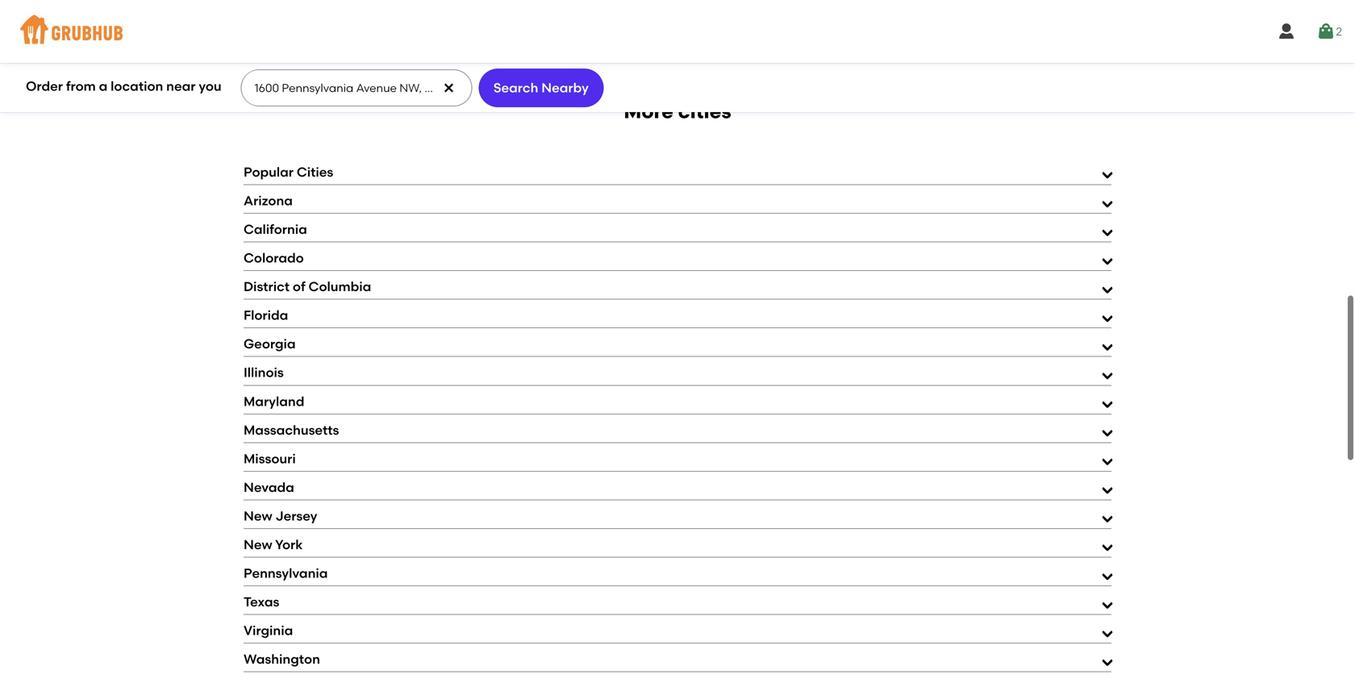 Task type: describe. For each thing, give the bounding box(es) containing it.
california
[[244, 221, 307, 237]]

georgia
[[244, 336, 296, 352]]

new for new jersey
[[244, 508, 272, 524]]

popular
[[244, 164, 294, 180]]

pennsylvania
[[244, 565, 328, 581]]

colorado
[[244, 250, 304, 266]]

washington
[[244, 651, 320, 667]]

illinois
[[244, 365, 284, 381]]

you
[[199, 78, 222, 94]]

order from a location near you
[[26, 78, 222, 94]]

cities
[[678, 100, 731, 123]]

2 button
[[1317, 17, 1342, 46]]

nearby
[[541, 80, 589, 96]]

Search Address search field
[[241, 70, 471, 106]]

1 vertical spatial svg image
[[442, 81, 455, 94]]

florida
[[244, 307, 288, 323]]

of
[[293, 279, 305, 295]]

from
[[66, 78, 96, 94]]

new york
[[244, 537, 303, 553]]

district of columbia
[[244, 279, 371, 295]]

search
[[493, 80, 538, 96]]

columbia
[[309, 279, 371, 295]]

maryland
[[244, 393, 304, 409]]



Task type: vqa. For each thing, say whether or not it's contained in the screenshot.
New to the bottom
yes



Task type: locate. For each thing, give the bounding box(es) containing it.
main navigation navigation
[[0, 0, 1355, 63]]

search nearby button
[[479, 69, 604, 107]]

massachusetts
[[244, 422, 339, 438]]

1 new from the top
[[244, 508, 272, 524]]

svg image left svg image
[[1277, 22, 1296, 41]]

search nearby
[[493, 80, 589, 96]]

svg image
[[1317, 22, 1336, 41]]

texas
[[244, 594, 279, 610]]

0 vertical spatial svg image
[[1277, 22, 1296, 41]]

svg image inside main navigation navigation
[[1277, 22, 1296, 41]]

new left york
[[244, 537, 272, 553]]

district
[[244, 279, 290, 295]]

1 vertical spatial new
[[244, 537, 272, 553]]

popular cities
[[244, 164, 333, 180]]

more cities
[[624, 100, 731, 123]]

york
[[275, 537, 303, 553]]

cities
[[297, 164, 333, 180]]

near
[[166, 78, 196, 94]]

2 new from the top
[[244, 537, 272, 553]]

2
[[1336, 24, 1342, 38]]

svg image
[[1277, 22, 1296, 41], [442, 81, 455, 94]]

new down nevada
[[244, 508, 272, 524]]

new
[[244, 508, 272, 524], [244, 537, 272, 553]]

nevada
[[244, 479, 294, 495]]

jersey
[[275, 508, 317, 524]]

new for new york
[[244, 537, 272, 553]]

svg image left search
[[442, 81, 455, 94]]

order
[[26, 78, 63, 94]]

virginia
[[244, 623, 293, 639]]

a
[[99, 78, 108, 94]]

0 horizontal spatial svg image
[[442, 81, 455, 94]]

0 vertical spatial new
[[244, 508, 272, 524]]

new jersey
[[244, 508, 317, 524]]

1 horizontal spatial svg image
[[1277, 22, 1296, 41]]

arizona
[[244, 193, 293, 209]]

missouri
[[244, 451, 296, 467]]

more
[[624, 100, 674, 123]]

location
[[111, 78, 163, 94]]



